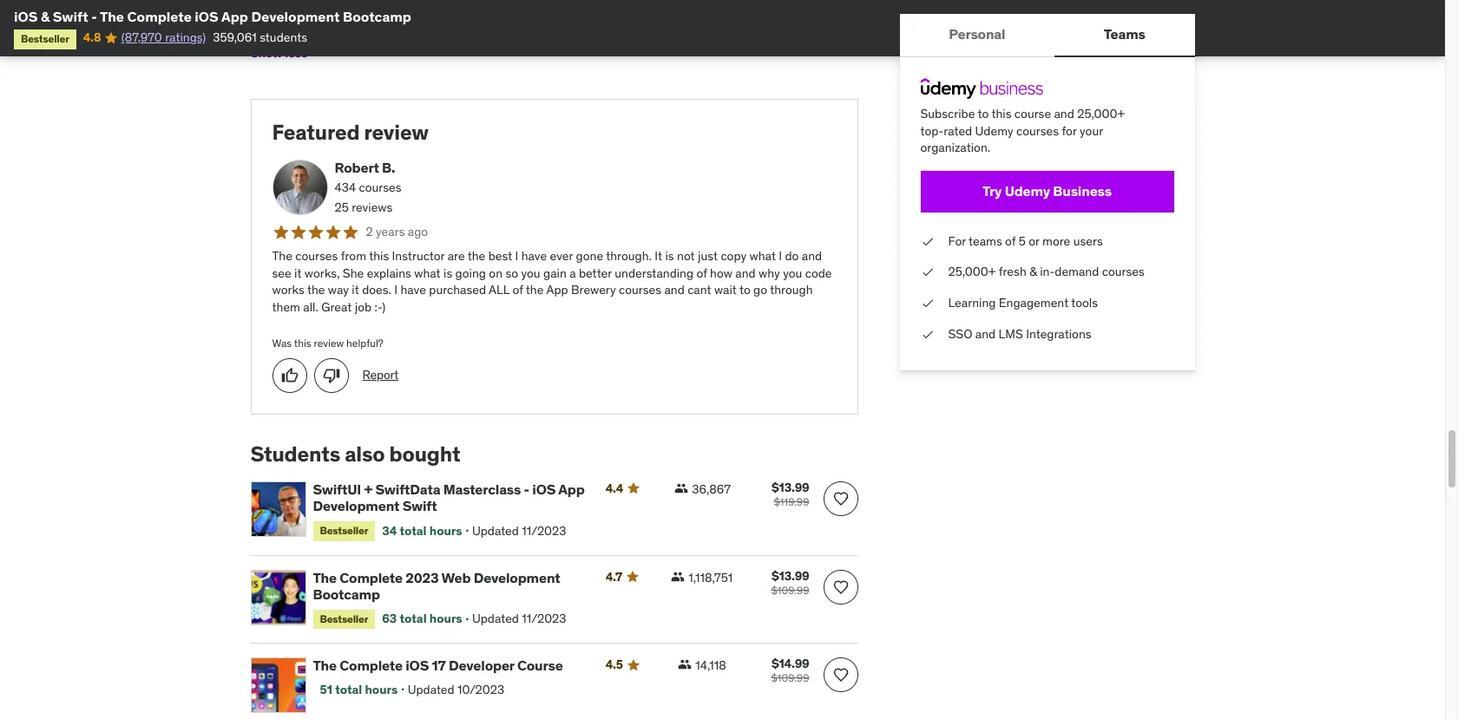 Task type: describe. For each thing, give the bounding box(es) containing it.
does.
[[362, 282, 391, 298]]

0 vertical spatial is
[[665, 248, 674, 264]]

swiftui + swiftdata masterclass - ios app development swift link
[[313, 481, 585, 515]]

show
[[250, 45, 282, 61]]

engagement
[[999, 295, 1069, 311]]

latest
[[694, 2, 725, 18]]

:-
[[375, 299, 382, 315]]

mark as unhelpful image
[[322, 367, 340, 385]]

11/2023 for swiftui + swiftdata masterclass - ios app development swift
[[522, 523, 566, 539]]

understanding
[[615, 265, 694, 281]]

for
[[948, 233, 966, 249]]

gone
[[576, 248, 603, 264]]

2 vertical spatial hours
[[365, 682, 398, 698]]

reviews
[[352, 200, 393, 216]]

students
[[250, 441, 340, 468]]

1 vertical spatial &
[[1030, 264, 1037, 280]]

to inside the courses from this instructor are the best i have ever gone through. it is not just copy what i do and see it works, she explains what is going on so you gain a better understanding of how and why you code works the way it does. i have purchased all of the app brewery courses and cant wait to go through them all. great job :-)
[[739, 282, 751, 298]]

for
[[1062, 123, 1077, 139]]

more
[[1042, 233, 1070, 249]]

demand
[[1055, 264, 1099, 280]]

xsmall image for the complete 2023 web development bootcamp
[[671, 570, 685, 584]]

code
[[805, 265, 832, 281]]

b.
[[382, 159, 395, 176]]

$14.99 $109.99
[[771, 657, 809, 685]]

4.8
[[83, 30, 101, 45]]

students
[[260, 30, 307, 45]]

teams
[[1104, 26, 1146, 43]]

the for the complete ios 17 developer course
[[313, 657, 337, 675]]

0 vertical spatial xsmall image
[[920, 326, 934, 343]]

app inside the courses from this instructor are the best i have ever gone through. it is not just copy what i do and see it works, she explains what is going on so you gain a better understanding of how and why you code works the way it does. i have purchased all of the app brewery courses and cant wait to go through them all. great job :-)
[[546, 282, 568, 298]]

featured review
[[272, 119, 429, 146]]

0 vertical spatial review
[[364, 119, 429, 146]]

start
[[820, 2, 846, 18]]

51 total hours
[[320, 682, 398, 698]]

business
[[1053, 182, 1112, 200]]

34
[[382, 523, 397, 539]]

works,
[[305, 265, 340, 281]]

all
[[489, 282, 510, 298]]

teams
[[969, 233, 1002, 249]]

copy
[[721, 248, 747, 264]]

0 horizontal spatial this
[[294, 337, 311, 350]]

0 horizontal spatial of
[[513, 282, 523, 298]]

wishlist image for the complete ios 17 developer course
[[832, 667, 849, 684]]

0 horizontal spatial i
[[394, 282, 398, 298]]

on inside if you are a pro ios developer and want to quickly get up to date with apple's latest technology, then start with the modules on swiftui, arkit and coreml.
[[374, 19, 388, 35]]

xsmall image for learning
[[920, 295, 934, 312]]

(87,970 ratings)
[[121, 30, 206, 45]]

10/2023
[[457, 682, 504, 698]]

$13.99 for swiftui + swiftdata masterclass - ios app development swift
[[772, 480, 809, 496]]

ios inside swiftui + swiftdata masterclass - ios app development swift
[[532, 481, 556, 498]]

go
[[754, 282, 767, 298]]

51
[[320, 682, 332, 698]]

web
[[441, 569, 471, 587]]

xsmall image for for
[[920, 233, 934, 250]]

not
[[677, 248, 695, 264]]

on inside the courses from this instructor are the best i have ever gone through. it is not just copy what i do and see it works, she explains what is going on so you gain a better understanding of how and why you code works the way it does. i have purchased all of the app brewery courses and cant wait to go through them all. great job :-)
[[489, 265, 503, 281]]

try udemy business link
[[920, 171, 1174, 212]]

1 vertical spatial have
[[401, 282, 426, 298]]

complete for the complete ios 17 developer course
[[340, 657, 403, 675]]

ios & swift - the complete ios app development bootcamp
[[14, 8, 411, 25]]

udemy inside "subscribe to this course and 25,000+ top‑rated udemy courses for your organization."
[[975, 123, 1014, 139]]

courses up works,
[[295, 248, 338, 264]]

courses inside robert b. 434 courses 25 reviews
[[359, 179, 401, 195]]

1 horizontal spatial have
[[521, 248, 547, 264]]

personal button
[[900, 14, 1055, 56]]

complete for the complete 2023 web development bootcamp
[[340, 569, 403, 587]]

1 vertical spatial with
[[278, 19, 301, 35]]

434
[[335, 179, 356, 195]]

udemy inside the try udemy business link
[[1005, 182, 1050, 200]]

your
[[1080, 123, 1103, 139]]

bestseller for swiftui
[[320, 525, 368, 538]]

the complete ios 17 developer course
[[313, 657, 563, 675]]

and up the code
[[802, 248, 822, 264]]

0 vertical spatial with
[[626, 2, 649, 18]]

0 vertical spatial bestseller
[[21, 32, 69, 45]]

0 vertical spatial development
[[251, 8, 340, 25]]

to inside "subscribe to this course and 25,000+ top‑rated udemy courses for your organization."
[[978, 106, 989, 122]]

report button
[[362, 367, 399, 384]]

do
[[785, 248, 799, 264]]

mark as helpful image
[[281, 367, 298, 385]]

organization.
[[920, 140, 990, 156]]

try
[[983, 182, 1002, 200]]

development inside the complete 2023 web development bootcamp
[[474, 569, 560, 587]]

also
[[345, 441, 385, 468]]

years
[[376, 224, 405, 240]]

ago
[[408, 224, 428, 240]]

the for the complete 2023 web development bootcamp
[[313, 569, 337, 587]]

1,118,751
[[689, 570, 733, 586]]

updated 10/2023
[[408, 682, 504, 698]]

lms
[[999, 326, 1023, 342]]

1 vertical spatial 25,000+
[[948, 264, 996, 280]]

gain
[[543, 265, 567, 281]]

$109.99 for the complete ios 17 developer course
[[771, 672, 809, 685]]

the complete 2023 web development bootcamp link
[[313, 569, 585, 603]]

to right up
[[585, 2, 596, 18]]

2 horizontal spatial you
[[783, 265, 802, 281]]

$14.99
[[772, 657, 809, 672]]

date
[[599, 2, 623, 18]]

5
[[1019, 233, 1026, 249]]

2 vertical spatial total
[[335, 682, 362, 698]]

sso
[[948, 326, 973, 342]]

robert b. 434 courses 25 reviews
[[335, 159, 401, 216]]

was this review helpful?
[[272, 337, 383, 350]]

25,000+ inside "subscribe to this course and 25,000+ top‑rated udemy courses for your organization."
[[1077, 106, 1125, 122]]

robert bettencourt image
[[272, 159, 328, 215]]

was
[[272, 337, 292, 350]]

developer
[[383, 2, 437, 18]]

the up going
[[468, 248, 485, 264]]

this inside "subscribe to this course and 25,000+ top‑rated udemy courses for your organization."
[[992, 106, 1012, 122]]

1 vertical spatial it
[[352, 282, 359, 298]]

show less
[[250, 45, 307, 61]]

or
[[1029, 233, 1040, 249]]

1 horizontal spatial what
[[749, 248, 776, 264]]

the complete 2023 web development bootcamp
[[313, 569, 560, 603]]

11/2023 for the complete 2023 web development bootcamp
[[522, 611, 566, 627]]

how
[[710, 265, 733, 281]]

quickly
[[506, 2, 544, 18]]

total for 2023
[[400, 611, 427, 627]]

a inside if you are a pro ios developer and want to quickly get up to date with apple's latest technology, then start with the modules on swiftui, arkit and coreml.
[[331, 2, 337, 18]]

the courses from this instructor are the best i have ever gone through. it is not just copy what i do and see it works, she explains what is going on so you gain a better understanding of how and why you code works the way it does. i have purchased all of the app brewery courses and cant wait to go through them all. great job :-)
[[272, 248, 832, 315]]

courses down understanding
[[619, 282, 661, 298]]

0 vertical spatial of
[[1005, 233, 1016, 249]]

through
[[770, 282, 813, 298]]

are inside the courses from this instructor are the best i have ever gone through. it is not just copy what i do and see it works, she explains what is going on so you gain a better understanding of how and why you code works the way it does. i have purchased all of the app brewery courses and cant wait to go through them all. great job :-)
[[448, 248, 465, 264]]

works
[[272, 282, 304, 298]]

get
[[547, 2, 565, 18]]

tools
[[1071, 295, 1098, 311]]

4.4
[[606, 481, 623, 496]]

purchased
[[429, 282, 486, 298]]

0 horizontal spatial what
[[414, 265, 441, 281]]



Task type: vqa. For each thing, say whether or not it's contained in the screenshot.
tab list
yes



Task type: locate. For each thing, give the bounding box(es) containing it.
2 $109.99 from the top
[[771, 672, 809, 685]]

1 horizontal spatial review
[[364, 119, 429, 146]]

complete up the 63
[[340, 569, 403, 587]]

25,000+ up learning
[[948, 264, 996, 280]]

1 vertical spatial hours
[[429, 611, 462, 627]]

bestseller left 4.8
[[21, 32, 69, 45]]

app left 4.4
[[558, 481, 585, 498]]

xsmall image left sso
[[920, 326, 934, 343]]

xsmall image right less
[[311, 47, 325, 61]]

1 horizontal spatial i
[[515, 248, 518, 264]]

$109.99 for the complete 2023 web development bootcamp
[[771, 584, 809, 597]]

swiftdata
[[375, 481, 440, 498]]

1 vertical spatial bestseller
[[320, 525, 368, 538]]

it right way
[[352, 282, 359, 298]]

just
[[698, 248, 718, 264]]

are inside if you are a pro ios developer and want to quickly get up to date with apple's latest technology, then start with the modules on swiftui, arkit and coreml.
[[310, 2, 328, 18]]

hours
[[429, 523, 462, 539], [429, 611, 462, 627], [365, 682, 398, 698]]

total right 34
[[400, 523, 427, 539]]

try udemy business
[[983, 182, 1112, 200]]

and down want
[[470, 19, 490, 35]]

1 vertical spatial 11/2023
[[522, 611, 566, 627]]

what down instructor on the left top
[[414, 265, 441, 281]]

0 vertical spatial wishlist image
[[832, 579, 849, 596]]

2 vertical spatial development
[[474, 569, 560, 587]]

this
[[992, 106, 1012, 122], [369, 248, 389, 264], [294, 337, 311, 350]]

job
[[355, 299, 372, 315]]

instructor
[[392, 248, 445, 264]]

xsmall image
[[920, 326, 934, 343], [671, 570, 685, 584], [678, 658, 692, 672]]

wait
[[714, 282, 737, 298]]

complete inside the complete 2023 web development bootcamp
[[340, 569, 403, 587]]

this inside the courses from this instructor are the best i have ever gone through. it is not just copy what i do and see it works, she explains what is going on so you gain a better understanding of how and why you code works the way it does. i have purchased all of the app brewery courses and cant wait to go through them all. great job :-)
[[369, 248, 389, 264]]

1 vertical spatial udemy
[[1005, 182, 1050, 200]]

you inside if you are a pro ios developer and want to quickly get up to date with apple's latest technology, then start with the modules on swiftui, arkit and coreml.
[[288, 2, 308, 18]]

1 vertical spatial $13.99
[[772, 568, 809, 584]]

have down explains at the left top
[[401, 282, 426, 298]]

0 horizontal spatial swift
[[53, 8, 88, 25]]

0 vertical spatial 25,000+
[[1077, 106, 1125, 122]]

0 vertical spatial total
[[400, 523, 427, 539]]

hours for web
[[429, 611, 462, 627]]

from
[[341, 248, 366, 264]]

courses right demand
[[1102, 264, 1145, 280]]

0 horizontal spatial is
[[444, 265, 452, 281]]

1 vertical spatial complete
[[340, 569, 403, 587]]

- right masterclass
[[524, 481, 529, 498]]

1 horizontal spatial it
[[352, 282, 359, 298]]

1 horizontal spatial you
[[521, 265, 540, 281]]

on left swiftui,
[[374, 19, 388, 35]]

0 vertical spatial have
[[521, 248, 547, 264]]

complete up (87,970 ratings)
[[127, 8, 192, 25]]

pro
[[340, 2, 358, 18]]

$13.99
[[772, 480, 809, 496], [772, 568, 809, 584]]

swift inside swiftui + swiftdata masterclass - ios app development swift
[[402, 497, 437, 515]]

2 vertical spatial this
[[294, 337, 311, 350]]

1 vertical spatial updated 11/2023
[[472, 611, 566, 627]]

$109.99 up $14.99
[[771, 584, 809, 597]]

courses inside "subscribe to this course and 25,000+ top‑rated udemy courses for your organization."
[[1016, 123, 1059, 139]]

1 wishlist image from the top
[[832, 579, 849, 596]]

going
[[455, 265, 486, 281]]

xsmall image left fresh
[[920, 264, 934, 281]]

with right date
[[626, 2, 649, 18]]

xsmall image left 1,118,751
[[671, 570, 685, 584]]

xsmall image inside show less button
[[311, 47, 325, 61]]

2 vertical spatial complete
[[340, 657, 403, 675]]

xsmall image left 36,867 at the bottom
[[675, 482, 688, 496]]

and down copy
[[735, 265, 756, 281]]

fresh
[[999, 264, 1027, 280]]

1 horizontal spatial are
[[448, 248, 465, 264]]

learning
[[948, 295, 996, 311]]

1 vertical spatial is
[[444, 265, 452, 281]]

2 vertical spatial app
[[558, 481, 585, 498]]

wishlist image right $14.99 $109.99
[[832, 667, 849, 684]]

hours down the complete 2023 web development bootcamp link
[[429, 611, 462, 627]]

0 vertical spatial it
[[294, 265, 302, 281]]

0 vertical spatial on
[[374, 19, 388, 35]]

(87,970
[[121, 30, 162, 45]]

development right web
[[474, 569, 560, 587]]

1 vertical spatial bootcamp
[[313, 586, 380, 603]]

0 vertical spatial are
[[310, 2, 328, 18]]

i left do at the right of page
[[779, 248, 782, 264]]

subscribe
[[920, 106, 975, 122]]

xsmall image
[[311, 47, 325, 61], [920, 233, 934, 250], [920, 264, 934, 281], [920, 295, 934, 312], [675, 482, 688, 496]]

1 vertical spatial what
[[414, 265, 441, 281]]

updated 11/2023 up the course
[[472, 611, 566, 627]]

25,000+
[[1077, 106, 1125, 122], [948, 264, 996, 280]]

complete up the 51 total hours
[[340, 657, 403, 675]]

on left so at the left
[[489, 265, 503, 281]]

1 vertical spatial xsmall image
[[671, 570, 685, 584]]

updated 11/2023 for -
[[472, 523, 566, 539]]

updated for web
[[472, 611, 519, 627]]

the
[[304, 19, 322, 35], [468, 248, 485, 264], [307, 282, 325, 298], [526, 282, 544, 298]]

have up gain
[[521, 248, 547, 264]]

0 vertical spatial updated 11/2023
[[472, 523, 566, 539]]

courses down course
[[1016, 123, 1059, 139]]

integrations
[[1026, 326, 1092, 342]]

63
[[382, 611, 397, 627]]

0 horizontal spatial &
[[41, 8, 50, 25]]

swift up 4.8
[[53, 8, 88, 25]]

of left 5
[[1005, 233, 1016, 249]]

xsmall image for 25,000+
[[920, 264, 934, 281]]

1 horizontal spatial is
[[665, 248, 674, 264]]

0 vertical spatial swift
[[53, 8, 88, 25]]

$13.99 inside $13.99 $109.99
[[772, 568, 809, 584]]

are left pro at the top left of page
[[310, 2, 328, 18]]

0 horizontal spatial you
[[288, 2, 308, 18]]

0 vertical spatial udemy
[[975, 123, 1014, 139]]

&
[[41, 8, 50, 25], [1030, 264, 1037, 280]]

you
[[288, 2, 308, 18], [521, 265, 540, 281], [783, 265, 802, 281]]

show less button
[[250, 36, 325, 71]]

and inside "subscribe to this course and 25,000+ top‑rated udemy courses for your organization."
[[1054, 106, 1074, 122]]

the inside the complete ios 17 developer course link
[[313, 657, 337, 675]]

best
[[488, 248, 512, 264]]

0 horizontal spatial -
[[91, 8, 97, 25]]

1 $109.99 from the top
[[771, 584, 809, 597]]

udemy business image
[[920, 78, 1043, 99]]

students also bought
[[250, 441, 460, 468]]

users
[[1073, 233, 1103, 249]]

it
[[294, 265, 302, 281], [352, 282, 359, 298]]

and up the for
[[1054, 106, 1074, 122]]

this right was
[[294, 337, 311, 350]]

then
[[793, 2, 817, 18]]

review
[[364, 119, 429, 146], [314, 337, 344, 350]]

wishlist image
[[832, 490, 849, 508]]

you right the 'if'
[[288, 2, 308, 18]]

udemy up organization.
[[975, 123, 1014, 139]]

personal
[[949, 26, 1005, 43]]

-
[[91, 8, 97, 25], [524, 481, 529, 498]]

bootcamp left the 2023
[[313, 586, 380, 603]]

you right so at the left
[[521, 265, 540, 281]]

is up purchased
[[444, 265, 452, 281]]

0 vertical spatial app
[[221, 8, 248, 25]]

arkit
[[436, 19, 467, 35]]

app up 359,061
[[221, 8, 248, 25]]

1 horizontal spatial of
[[697, 265, 707, 281]]

+
[[364, 481, 373, 498]]

xsmall image left for
[[920, 233, 934, 250]]

a right gain
[[570, 265, 576, 281]]

$109.99 right 14,118
[[771, 672, 809, 685]]

in-
[[1040, 264, 1055, 280]]

and right sso
[[975, 326, 996, 342]]

updated down masterclass
[[472, 523, 519, 539]]

1 vertical spatial total
[[400, 611, 427, 627]]

xsmall image left learning
[[920, 295, 934, 312]]

total right the 51
[[335, 682, 362, 698]]

1 vertical spatial development
[[313, 497, 400, 515]]

bestseller down swiftui
[[320, 525, 368, 538]]

and left cant
[[664, 282, 685, 298]]

4.5
[[606, 657, 623, 673]]

why
[[759, 265, 780, 281]]

swiftui,
[[391, 19, 433, 35]]

the down gain
[[526, 282, 544, 298]]

updated 11/2023 down masterclass
[[472, 523, 566, 539]]

helpful?
[[346, 337, 383, 350]]

what up why
[[749, 248, 776, 264]]

udemy right try
[[1005, 182, 1050, 200]]

0 vertical spatial updated
[[472, 523, 519, 539]]

1 horizontal spatial swift
[[402, 497, 437, 515]]

the inside the complete 2023 web development bootcamp
[[313, 569, 337, 587]]

1 vertical spatial wishlist image
[[832, 667, 849, 684]]

apple's
[[652, 2, 691, 18]]

the up all. on the top left
[[307, 282, 325, 298]]

0 vertical spatial complete
[[127, 8, 192, 25]]

are up going
[[448, 248, 465, 264]]

0 vertical spatial a
[[331, 2, 337, 18]]

tab list
[[900, 14, 1195, 57]]

tab list containing personal
[[900, 14, 1195, 57]]

11/2023
[[522, 523, 566, 539], [522, 611, 566, 627]]

courses
[[1016, 123, 1059, 139], [359, 179, 401, 195], [295, 248, 338, 264], [1102, 264, 1145, 280], [619, 282, 661, 298]]

0 horizontal spatial a
[[331, 2, 337, 18]]

swiftui
[[313, 481, 361, 498]]

xsmall image left 14,118
[[678, 658, 692, 672]]

2 horizontal spatial this
[[992, 106, 1012, 122]]

development up 34
[[313, 497, 400, 515]]

updated 11/2023 for development
[[472, 611, 566, 627]]

and up arkit
[[440, 2, 460, 18]]

0 vertical spatial &
[[41, 8, 50, 25]]

359,061
[[213, 30, 257, 45]]

2 horizontal spatial of
[[1005, 233, 1016, 249]]

bootcamp inside the complete 2023 web development bootcamp
[[313, 586, 380, 603]]

2 11/2023 from the top
[[522, 611, 566, 627]]

updated up developer
[[472, 611, 519, 627]]

1 horizontal spatial with
[[626, 2, 649, 18]]

0 vertical spatial $109.99
[[771, 584, 809, 597]]

- up 4.8
[[91, 8, 97, 25]]

$13.99 left wishlist icon
[[772, 480, 809, 496]]

to left go
[[739, 282, 751, 298]]

swift
[[53, 8, 88, 25], [402, 497, 437, 515]]

hours down swiftui + swiftdata masterclass - ios app development swift link
[[429, 523, 462, 539]]

$13.99 for the complete 2023 web development bootcamp
[[772, 568, 809, 584]]

xsmall image for the complete ios 17 developer course
[[678, 658, 692, 672]]

1 vertical spatial app
[[546, 282, 568, 298]]

hours for masterclass
[[429, 523, 462, 539]]

0 vertical spatial 11/2023
[[522, 523, 566, 539]]

of up cant
[[697, 265, 707, 281]]

of down so at the left
[[513, 282, 523, 298]]

2 horizontal spatial i
[[779, 248, 782, 264]]

updated for masterclass
[[472, 523, 519, 539]]

1 vertical spatial swift
[[402, 497, 437, 515]]

4.7
[[606, 569, 622, 585]]

2 years ago
[[366, 224, 428, 240]]

i down explains at the left top
[[394, 282, 398, 298]]

app down gain
[[546, 282, 568, 298]]

courses down b. on the left of page
[[359, 179, 401, 195]]

top‑rated
[[920, 123, 972, 139]]

them
[[272, 299, 300, 315]]

the up less
[[304, 19, 322, 35]]

0 horizontal spatial are
[[310, 2, 328, 18]]

subscribe to this course and 25,000+ top‑rated udemy courses for your organization.
[[920, 106, 1125, 156]]

app
[[221, 8, 248, 25], [546, 282, 568, 298], [558, 481, 585, 498]]

the for the courses from this instructor are the best i have ever gone through. it is not just copy what i do and see it works, she explains what is going on so you gain a better understanding of how and why you code works the way it does. i have purchased all of the app brewery courses and cant wait to go through them all. great job :-)
[[272, 248, 292, 264]]

is
[[665, 248, 674, 264], [444, 265, 452, 281]]

the
[[100, 8, 124, 25], [272, 248, 292, 264], [313, 569, 337, 587], [313, 657, 337, 675]]

swiftui + swiftdata masterclass - ios app development swift
[[313, 481, 585, 515]]

is right it at left
[[665, 248, 674, 264]]

updated down the complete ios 17 developer course
[[408, 682, 455, 698]]

to right want
[[492, 2, 503, 18]]

1 vertical spatial a
[[570, 265, 576, 281]]

1 horizontal spatial this
[[369, 248, 389, 264]]

2 vertical spatial of
[[513, 282, 523, 298]]

wishlist image right $13.99 $109.99
[[832, 579, 849, 596]]

the inside the courses from this instructor are the best i have ever gone through. it is not just copy what i do and see it works, she explains what is going on so you gain a better understanding of how and why you code works the way it does. i have purchased all of the app brewery courses and cant wait to go through them all. great job :-)
[[272, 248, 292, 264]]

all.
[[303, 299, 318, 315]]

wishlist image for the complete 2023 web development bootcamp
[[832, 579, 849, 596]]

0 vertical spatial bootcamp
[[343, 8, 411, 25]]

brewery
[[571, 282, 616, 298]]

less
[[285, 45, 307, 61]]

for teams of 5 or more users
[[948, 233, 1103, 249]]

of
[[1005, 233, 1016, 249], [697, 265, 707, 281], [513, 282, 523, 298]]

total for swiftdata
[[400, 523, 427, 539]]

1 horizontal spatial 25,000+
[[1077, 106, 1125, 122]]

so
[[506, 265, 518, 281]]

1 horizontal spatial -
[[524, 481, 529, 498]]

i
[[515, 248, 518, 264], [779, 248, 782, 264], [394, 282, 398, 298]]

0 vertical spatial what
[[749, 248, 776, 264]]

25
[[335, 200, 349, 216]]

1 horizontal spatial on
[[489, 265, 503, 281]]

app inside swiftui + swiftdata masterclass - ios app development swift
[[558, 481, 585, 498]]

0 horizontal spatial 25,000+
[[948, 264, 996, 280]]

wishlist image
[[832, 579, 849, 596], [832, 667, 849, 684]]

0 horizontal spatial have
[[401, 282, 426, 298]]

bootcamp
[[343, 8, 411, 25], [313, 586, 380, 603]]

udemy
[[975, 123, 1014, 139], [1005, 182, 1050, 200]]

1 vertical spatial -
[[524, 481, 529, 498]]

with
[[626, 2, 649, 18], [278, 19, 301, 35]]

this left course
[[992, 106, 1012, 122]]

1 vertical spatial on
[[489, 265, 503, 281]]

learning engagement tools
[[948, 295, 1098, 311]]

ever
[[550, 248, 573, 264]]

2 updated 11/2023 from the top
[[472, 611, 566, 627]]

1 updated 11/2023 from the top
[[472, 523, 566, 539]]

1 vertical spatial are
[[448, 248, 465, 264]]

featured
[[272, 119, 360, 146]]

the complete ios 17 developer course link
[[313, 657, 585, 675]]

1 vertical spatial of
[[697, 265, 707, 281]]

0 horizontal spatial on
[[374, 19, 388, 35]]

it
[[655, 248, 662, 264]]

she
[[343, 265, 364, 281]]

25,000+ up your
[[1077, 106, 1125, 122]]

1 vertical spatial this
[[369, 248, 389, 264]]

i right best
[[515, 248, 518, 264]]

36,867
[[692, 482, 731, 497]]

1 horizontal spatial a
[[570, 265, 576, 281]]

development up 'students'
[[251, 8, 340, 25]]

development inside swiftui + swiftdata masterclass - ios app development swift
[[313, 497, 400, 515]]

you down do at the right of page
[[783, 265, 802, 281]]

ratings)
[[165, 30, 206, 45]]

bestseller for the
[[320, 613, 368, 626]]

2 vertical spatial updated
[[408, 682, 455, 698]]

development
[[251, 8, 340, 25], [313, 497, 400, 515], [474, 569, 560, 587]]

total right the 63
[[400, 611, 427, 627]]

2 $13.99 from the top
[[772, 568, 809, 584]]

to down 'udemy business' image
[[978, 106, 989, 122]]

bestseller left the 63
[[320, 613, 368, 626]]

hours right the 51
[[365, 682, 398, 698]]

ios inside if you are a pro ios developer and want to quickly get up to date with apple's latest technology, then start with the modules on swiftui, arkit and coreml.
[[361, 2, 380, 18]]

- inside swiftui + swiftdata masterclass - ios app development swift
[[524, 481, 529, 498]]

review up b. on the left of page
[[364, 119, 429, 146]]

review up mark as unhelpful image
[[314, 337, 344, 350]]

the inside if you are a pro ios developer and want to quickly get up to date with apple's latest technology, then start with the modules on swiftui, arkit and coreml.
[[304, 19, 322, 35]]

359,061 students
[[213, 30, 307, 45]]

0 horizontal spatial it
[[294, 265, 302, 281]]

a inside the courses from this instructor are the best i have ever gone through. it is not just copy what i do and see it works, she explains what is going on so you gain a better understanding of how and why you code works the way it does. i have purchased all of the app brewery courses and cant wait to go through them all. great job :-)
[[570, 265, 576, 281]]

bootcamp left arkit
[[343, 8, 411, 25]]

this up explains at the left top
[[369, 248, 389, 264]]

$13.99 down '$119.99'
[[772, 568, 809, 584]]

a left pro at the top left of page
[[331, 2, 337, 18]]

2 wishlist image from the top
[[832, 667, 849, 684]]

2 vertical spatial bestseller
[[320, 613, 368, 626]]

1 $13.99 from the top
[[772, 480, 809, 496]]

with down the 'if'
[[278, 19, 301, 35]]

bought
[[389, 441, 460, 468]]

2
[[366, 224, 373, 240]]

1 11/2023 from the top
[[522, 523, 566, 539]]

it right see
[[294, 265, 302, 281]]

1 vertical spatial $109.99
[[771, 672, 809, 685]]

swift up 34 total hours in the left bottom of the page
[[402, 497, 437, 515]]

1 vertical spatial review
[[314, 337, 344, 350]]

0 vertical spatial -
[[91, 8, 97, 25]]

1 vertical spatial updated
[[472, 611, 519, 627]]

modules
[[325, 19, 371, 35]]



